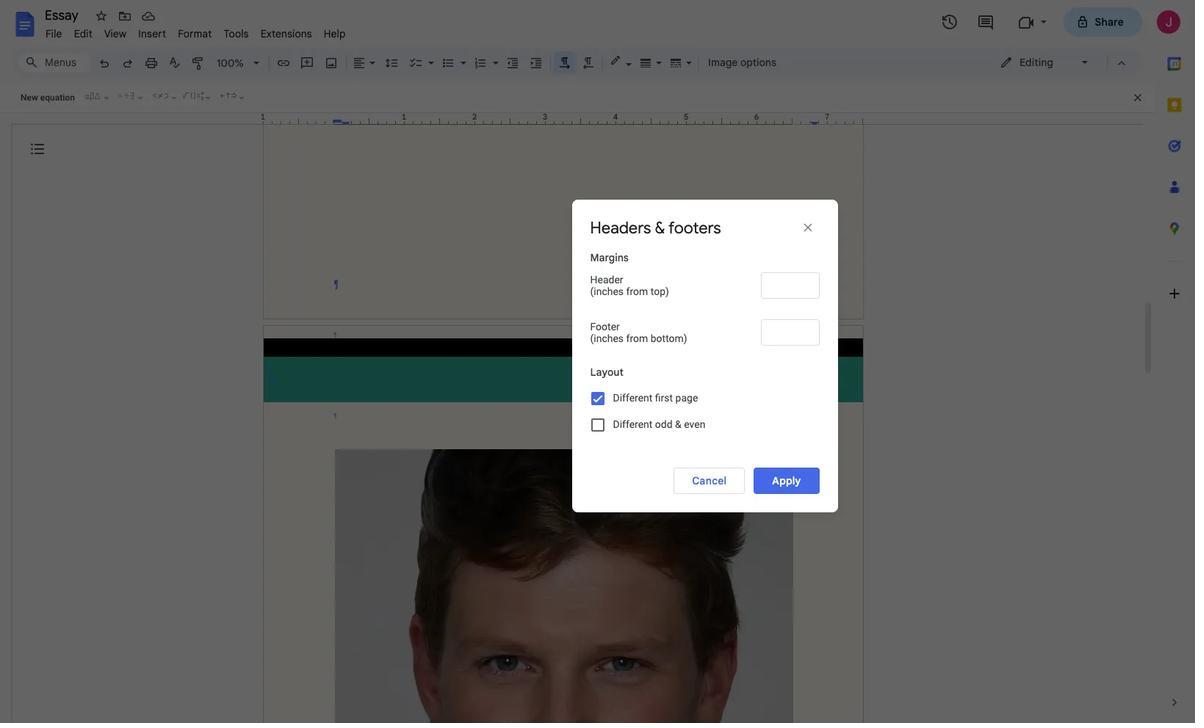 Task type: locate. For each thing, give the bounding box(es) containing it.
1 different from the top
[[613, 392, 653, 404]]

menu bar banner
[[0, 0, 1195, 724]]

&
[[655, 218, 665, 238], [675, 419, 682, 431]]

different
[[613, 392, 653, 404], [613, 419, 653, 431]]

from
[[626, 286, 648, 298], [626, 333, 648, 345]]

from inside "header (inches from top)"
[[626, 286, 648, 298]]

options
[[740, 56, 777, 69]]

(inches for header
[[590, 286, 624, 298]]

cancel
[[692, 475, 727, 488]]

apply
[[772, 475, 801, 488]]

0 horizontal spatial &
[[655, 218, 665, 238]]

0 vertical spatial from
[[626, 286, 648, 298]]

headers & footers heading
[[590, 218, 737, 239]]

image options
[[708, 56, 777, 69]]

1 vertical spatial different
[[613, 419, 653, 431]]

left margin image
[[264, 113, 338, 124]]

odd
[[655, 419, 673, 431]]

page
[[676, 392, 698, 404]]

footer (inches from bottom)
[[590, 321, 687, 345]]

footer
[[590, 321, 620, 333]]

from left 'top)'
[[626, 286, 648, 298]]

(inches
[[590, 286, 624, 298], [590, 333, 624, 345]]

2 (inches from the top
[[590, 333, 624, 345]]

(inches inside footer (inches from bottom)
[[590, 333, 624, 345]]

headers & footers application
[[0, 0, 1195, 724]]

different left first
[[613, 392, 653, 404]]

0 vertical spatial different
[[613, 392, 653, 404]]

& inside "heading"
[[655, 218, 665, 238]]

Menus field
[[18, 52, 92, 73]]

None text field
[[761, 273, 819, 299], [761, 320, 819, 346], [761, 273, 819, 299], [761, 320, 819, 346]]

from left bottom)
[[626, 333, 648, 345]]

layout
[[590, 366, 624, 379]]

from for bottom)
[[626, 333, 648, 345]]

tab list
[[1154, 43, 1195, 682]]

headers & footers
[[590, 218, 721, 238]]

header
[[590, 274, 623, 286]]

margins group
[[590, 251, 819, 364]]

footers
[[669, 218, 721, 238]]

bottom)
[[651, 333, 687, 345]]

menu bar
[[40, 19, 352, 43]]

& left the footers
[[655, 218, 665, 238]]

1 vertical spatial (inches
[[590, 333, 624, 345]]

2 different from the top
[[613, 419, 653, 431]]

margins heading
[[590, 251, 819, 271]]

margins
[[590, 251, 629, 264]]

1 from from the top
[[626, 286, 648, 298]]

1 vertical spatial &
[[675, 419, 682, 431]]

(inches up layout
[[590, 333, 624, 345]]

from for top)
[[626, 286, 648, 298]]

& right the odd
[[675, 419, 682, 431]]

headers & footers dialog
[[572, 200, 838, 513]]

(inches down margins
[[590, 286, 624, 298]]

1 vertical spatial from
[[626, 333, 648, 345]]

1 (inches from the top
[[590, 286, 624, 298]]

new equation button
[[17, 87, 78, 109]]

0 vertical spatial (inches
[[590, 286, 624, 298]]

2 from from the top
[[626, 333, 648, 345]]

0 vertical spatial &
[[655, 218, 665, 238]]

menu bar inside menu bar banner
[[40, 19, 352, 43]]

Different first page checkbox
[[591, 392, 604, 406]]

layout group
[[590, 365, 819, 450]]

header (inches from top)
[[590, 274, 669, 298]]

(inches inside "header (inches from top)"
[[590, 286, 624, 298]]

different for different odd & even
[[613, 419, 653, 431]]

from inside footer (inches from bottom)
[[626, 333, 648, 345]]

headers
[[590, 218, 651, 238]]

1 horizontal spatial &
[[675, 419, 682, 431]]

different left the odd
[[613, 419, 653, 431]]

different first page
[[613, 392, 698, 404]]



Task type: describe. For each thing, give the bounding box(es) containing it.
apply button
[[754, 468, 819, 494]]

top)
[[651, 286, 669, 298]]

main toolbar
[[91, 0, 784, 417]]

new equation
[[21, 93, 75, 103]]

new
[[21, 93, 38, 103]]

share. private to only me. image
[[1076, 15, 1089, 28]]

Different odd & even checkbox
[[591, 419, 604, 432]]

even
[[684, 419, 706, 431]]

cancel button
[[674, 468, 745, 494]]

& inside layout group
[[675, 419, 682, 431]]

equation
[[40, 93, 75, 103]]

image options button
[[702, 51, 783, 73]]

right margin image
[[788, 113, 862, 124]]

equations toolbar
[[0, 83, 1154, 113]]

first
[[655, 392, 673, 404]]

layout heading
[[590, 365, 819, 386]]

image
[[708, 56, 738, 69]]

different odd & even
[[613, 419, 706, 431]]

different for different first page
[[613, 392, 653, 404]]

tab list inside menu bar banner
[[1154, 43, 1195, 682]]

Star checkbox
[[91, 6, 112, 26]]

(inches for footer
[[590, 333, 624, 345]]

Rename text field
[[40, 6, 87, 24]]



Task type: vqa. For each thing, say whether or not it's contained in the screenshot.
Proposal related to Pie
no



